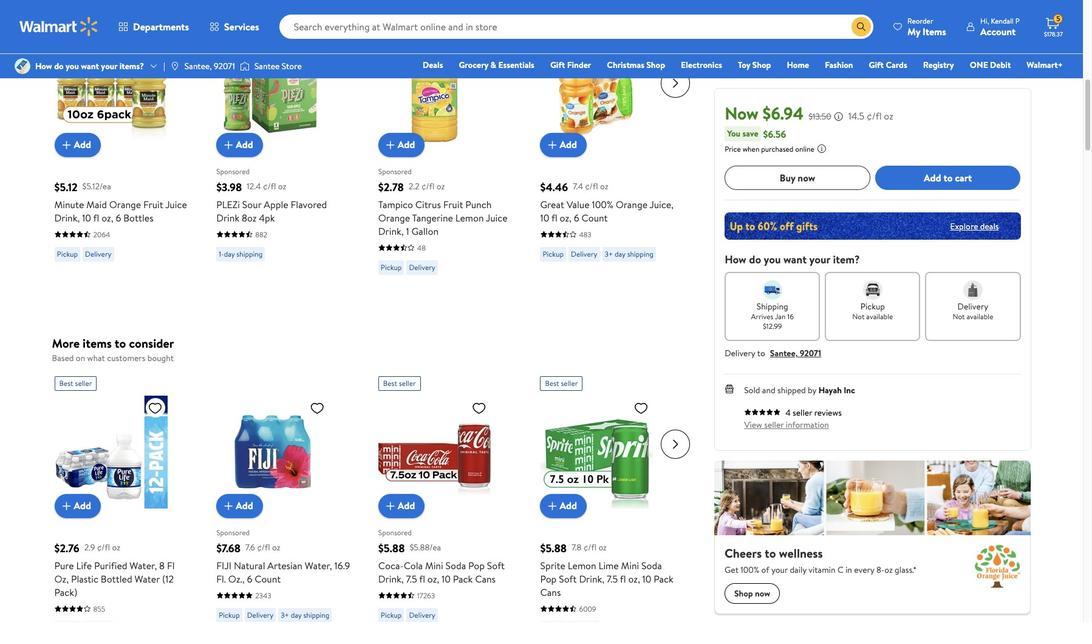 Task type: describe. For each thing, give the bounding box(es) containing it.
shipping
[[757, 301, 788, 313]]

add button for 7.4
[[540, 133, 587, 157]]

$5.12/ea
[[82, 181, 111, 193]]

add to cart image for $5.12/ea
[[59, 138, 74, 152]]

lime
[[599, 559, 619, 573]]

add to favorites list, fiji natural artesian water, 16.9 fl. oz., 6 count image
[[310, 401, 325, 416]]

orange inside $5.12 $5.12/ea minute maid orange fruit juice drink, 10 fl oz, 6 bottles
[[109, 198, 141, 211]]

home
[[787, 59, 809, 71]]

add button for 7.8
[[540, 494, 587, 519]]

¢/fl inside the $4.46 7.4 ¢/fl oz great value 100% orange juice, 10 fl oz, 6 count
[[585, 181, 598, 193]]

coca-cola mini soda pop soft drink, 7.5 fl oz, 10 pack cans image
[[378, 396, 491, 509]]

8oz
[[242, 211, 257, 225]]

seller for $2.76
[[75, 378, 92, 389]]

delivery down 2064 on the left top of page
[[85, 249, 112, 259]]

add to favorites list, coca-cola mini soda pop soft drink, 7.5 fl oz, 10 pack cans image
[[472, 401, 487, 416]]

how for how do you want your items?
[[35, 60, 52, 72]]

gift cards
[[869, 59, 908, 71]]

fl inside the $4.46 7.4 ¢/fl oz great value 100% orange juice, 10 fl oz, 6 count
[[552, 211, 558, 225]]

sponsored for $5.88
[[378, 528, 412, 538]]

add to cart image for 2.9
[[59, 499, 74, 514]]

registry link
[[918, 58, 960, 72]]

items
[[83, 335, 112, 352]]

toy shop
[[738, 59, 771, 71]]

best seller for sponsored
[[383, 378, 416, 389]]

add for $5.88
[[398, 500, 415, 513]]

clear search field text image
[[837, 22, 847, 31]]

add for 7.4
[[560, 138, 577, 151]]

6 for sponsored
[[247, 573, 252, 586]]

pickup for $5.12
[[57, 249, 78, 259]]

sponsored for $2.78
[[378, 166, 412, 177]]

¢/fl inside $2.76 2.9 ¢/fl oz pure life purified water, 8 fl oz, plastic bottled water (12 pack)
[[97, 542, 110, 554]]

oz,
[[54, 573, 69, 586]]

citrus
[[415, 198, 441, 211]]

shop for christmas shop
[[647, 59, 665, 71]]

product group containing $2.76
[[54, 372, 190, 623]]

17263
[[417, 591, 435, 601]]

not for pickup
[[853, 312, 865, 322]]

delivery down 17263
[[409, 610, 436, 621]]

intent image for pickup image
[[863, 281, 883, 300]]

$5.88 inside "sponsored $5.88 $5.88/ea coca-cola mini soda pop soft drink, 7.5 fl oz, 10 pack cans"
[[378, 541, 405, 556]]

product group containing $7.68
[[216, 372, 352, 623]]

$2.76 2.9 ¢/fl oz pure life purified water, 8 fl oz, plastic bottled water (12 pack)
[[54, 541, 175, 599]]

drink, inside the sponsored $2.78 2.2 ¢/fl oz tampico citrus fruit punch orange tangerine lemon juice drink, 1 gallon
[[378, 225, 404, 238]]

product group containing $3.98
[[216, 10, 352, 280]]

10 inside $5.88 7.8 ¢/fl oz sprite lemon lime mini soda pop soft drink, 7.5 fl oz, 10 pack cans
[[643, 573, 652, 586]]

toy
[[738, 59, 751, 71]]

grocery
[[459, 59, 489, 71]]

pop inside $5.88 7.8 ¢/fl oz sprite lemon lime mini soda pop soft drink, 7.5 fl oz, 10 pack cans
[[540, 573, 557, 586]]

$6.94
[[763, 101, 804, 125]]

¢/fl inside 14.5 ¢/fl oz you save $6.56
[[867, 109, 882, 123]]

home link
[[782, 58, 815, 72]]

drink, inside "sponsored $5.88 $5.88/ea coca-cola mini soda pop soft drink, 7.5 fl oz, 10 pack cans"
[[378, 573, 404, 586]]

departments
[[133, 20, 189, 33]]

apple
[[264, 198, 288, 211]]

fruit inside the sponsored $2.78 2.2 ¢/fl oz tampico citrus fruit punch orange tangerine lemon juice drink, 1 gallon
[[443, 198, 463, 211]]

great value 100% orange juice, 10 fl oz, 6 count image
[[540, 34, 653, 147]]

sold and shipped by hayah inc
[[744, 385, 855, 397]]

do for how do you want your item?
[[749, 252, 761, 267]]

sponsored for $3.98
[[216, 166, 250, 177]]

oz, inside the $4.46 7.4 ¢/fl oz great value 100% orange juice, 10 fl oz, 6 count
[[560, 211, 572, 225]]

want for item?
[[784, 252, 807, 267]]

¢/fl inside sponsored $7.68 7.6 ¢/fl oz fiji natural artesian water, 16.9 fl. oz., 6 count
[[257, 542, 270, 554]]

to for add
[[944, 171, 953, 185]]

add for 7.8
[[560, 500, 577, 513]]

$5.88 inside $5.88 7.8 ¢/fl oz sprite lemon lime mini soda pop soft drink, 7.5 fl oz, 10 pack cans
[[540, 541, 567, 556]]

cans inside $5.88 7.8 ¢/fl oz sprite lemon lime mini soda pop soft drink, 7.5 fl oz, 10 pack cans
[[540, 586, 561, 599]]

plezi
[[216, 198, 240, 211]]

$7.68
[[216, 541, 241, 556]]

7.5 inside "sponsored $5.88 $5.88/ea coca-cola mini soda pop soft drink, 7.5 fl oz, 10 pack cans"
[[406, 573, 417, 586]]

7.5 inside $5.88 7.8 ¢/fl oz sprite lemon lime mini soda pop soft drink, 7.5 fl oz, 10 pack cans
[[607, 573, 618, 586]]

soft inside "sponsored $5.88 $5.88/ea coca-cola mini soda pop soft drink, 7.5 fl oz, 10 pack cans"
[[487, 559, 505, 573]]

customers
[[107, 352, 145, 365]]

christmas
[[607, 59, 645, 71]]

jan
[[775, 312, 786, 322]]

sponsored for $7.68
[[216, 528, 250, 538]]

when
[[743, 144, 760, 154]]

plezi sour apple flavored drink 8oz 4pk image
[[216, 34, 329, 147]]

$2.78
[[378, 180, 404, 195]]

want for items?
[[81, 60, 99, 72]]

one debit link
[[965, 58, 1017, 72]]

$12.99
[[763, 321, 782, 332]]

how for how do you want your item?
[[725, 252, 747, 267]]

add button for $5.12/ea
[[54, 133, 101, 157]]

fl.
[[216, 573, 226, 586]]

next slide for more items to consider list image
[[661, 430, 690, 459]]

hi,
[[981, 15, 989, 26]]

mini inside $5.88 7.8 ¢/fl oz sprite lemon lime mini soda pop soft drink, 7.5 fl oz, 10 pack cans
[[621, 559, 639, 573]]

add to cart image for fiji natural artesian water, 16.9 fl. oz., 6 count image
[[221, 499, 236, 514]]

add to cart image for great value 100% orange juice, 10 fl oz, 6 count image
[[545, 138, 560, 152]]

oz inside the sponsored $3.98 12.4 ¢/fl oz plezi sour apple flavored drink 8oz 4pk
[[278, 181, 286, 193]]

best for $5.88
[[545, 378, 559, 389]]

based
[[52, 352, 74, 365]]

6009
[[579, 604, 596, 615]]

5 $178.37
[[1044, 13, 1063, 38]]

1-day shipping
[[219, 249, 263, 259]]

now
[[725, 101, 759, 125]]

delivery inside the delivery not available
[[958, 301, 989, 313]]

add for $5.12/ea
[[74, 138, 91, 151]]

shop for toy shop
[[753, 59, 771, 71]]

bottles
[[123, 211, 154, 225]]

fl inside $5.12 $5.12/ea minute maid orange fruit juice drink, 10 fl oz, 6 bottles
[[93, 211, 99, 225]]

product group containing $4.46
[[540, 10, 676, 280]]

add to favorites list, pure life purified water, 8 fl oz, plastic bottled water (12 pack) image
[[148, 401, 163, 416]]

cards
[[886, 59, 908, 71]]

drink, inside $5.12 $5.12/ea minute maid orange fruit juice drink, 10 fl oz, 6 bottles
[[54, 211, 80, 225]]

1 vertical spatial 3+ day shipping
[[281, 610, 330, 621]]

delivery to santee, 92071
[[725, 348, 822, 360]]

seller for $5.88
[[561, 378, 578, 389]]

$4.46
[[540, 180, 568, 195]]

pickup for $2.78
[[381, 262, 402, 272]]

my
[[908, 25, 921, 38]]

tangerine
[[412, 211, 453, 225]]

online
[[795, 144, 815, 154]]

2.2
[[409, 181, 420, 193]]

$5.12 $5.12/ea minute maid orange fruit juice drink, 10 fl oz, 6 bottles
[[54, 180, 187, 225]]

0 horizontal spatial 92071
[[214, 60, 235, 72]]

add to cart image for 7.8
[[545, 499, 560, 514]]

$13.50
[[809, 111, 832, 123]]

buy now
[[780, 171, 815, 185]]

delivery down 48
[[409, 262, 436, 272]]

fl inside $5.88 7.8 ¢/fl oz sprite lemon lime mini soda pop soft drink, 7.5 fl oz, 10 pack cans
[[620, 573, 626, 586]]

purchased
[[761, 144, 794, 154]]

pack inside $5.88 7.8 ¢/fl oz sprite lemon lime mini soda pop soft drink, 7.5 fl oz, 10 pack cans
[[654, 573, 674, 586]]

legal information image
[[817, 144, 827, 154]]

gift for gift cards
[[869, 59, 884, 71]]

fashion link
[[820, 58, 859, 72]]

grocery & essentials link
[[454, 58, 540, 72]]

seller for $4.46
[[561, 17, 578, 27]]

16.9
[[334, 559, 350, 573]]

and
[[762, 385, 776, 397]]

¢/fl inside the sponsored $2.78 2.2 ¢/fl oz tampico citrus fruit punch orange tangerine lemon juice drink, 1 gallon
[[422, 181, 435, 193]]

electronics
[[681, 59, 722, 71]]

flavored
[[291, 198, 327, 211]]

inc
[[844, 385, 855, 397]]

8
[[159, 559, 165, 573]]

oz inside 14.5 ¢/fl oz you save $6.56
[[884, 109, 894, 123]]

price when purchased online
[[725, 144, 815, 154]]

product group containing $2.78
[[378, 10, 514, 280]]

48
[[417, 243, 426, 253]]

2 horizontal spatial shipping
[[627, 249, 654, 259]]

sponsored $5.88 $5.88/ea coca-cola mini soda pop soft drink, 7.5 fl oz, 10 pack cans
[[378, 528, 505, 586]]

delivery down '2343'
[[247, 610, 274, 621]]

add to favorites list, great value 100% orange juice, 10 fl oz, 6 count image
[[634, 39, 649, 54]]

$5.88/ea
[[410, 542, 441, 554]]

best for $2.76
[[59, 378, 73, 389]]

orange inside the sponsored $2.78 2.2 ¢/fl oz tampico citrus fruit punch orange tangerine lemon juice drink, 1 gallon
[[378, 211, 410, 225]]

water, inside sponsored $7.68 7.6 ¢/fl oz fiji natural artesian water, 16.9 fl. oz., 6 count
[[305, 559, 332, 573]]

drink
[[216, 211, 239, 225]]

bought
[[147, 352, 174, 365]]

mini inside "sponsored $5.88 $5.88/ea coca-cola mini soda pop soft drink, 7.5 fl oz, 10 pack cans"
[[425, 559, 443, 573]]

drink, inside $5.88 7.8 ¢/fl oz sprite lemon lime mini soda pop soft drink, 7.5 fl oz, 10 pack cans
[[579, 573, 605, 586]]

delivery up "sold"
[[725, 348, 756, 360]]

add button for $3.98
[[216, 133, 263, 157]]

sprite lemon lime mini soda pop soft drink, 7.5 fl oz, 10 pack cans image
[[540, 396, 653, 509]]

Search search field
[[279, 15, 874, 39]]

available for delivery
[[967, 312, 994, 322]]

cola
[[404, 559, 423, 573]]

deals
[[981, 220, 999, 232]]

add button for 2.9
[[54, 494, 101, 519]]

gift finder
[[550, 59, 591, 71]]

to for delivery
[[757, 348, 765, 360]]

best seller for $2.76
[[59, 378, 92, 389]]

save
[[743, 128, 759, 140]]

add to cart image for $3.98
[[221, 138, 236, 152]]

buy now button
[[725, 166, 871, 190]]

fiji natural artesian water, 16.9 fl. oz., 6 count image
[[216, 396, 329, 509]]

count for 7.4
[[582, 211, 608, 225]]

add button for $5.88
[[378, 494, 425, 519]]

minute maid orange fruit juice drink, 10 fl oz, 6 bottles image
[[54, 34, 167, 147]]

add to favorites list, sprite lemon lime mini soda pop soft drink, 7.5 fl oz, 10 pack cans image
[[634, 401, 649, 416]]

gallon
[[412, 225, 439, 238]]

next slide for similar items you might like list image
[[661, 68, 690, 98]]

soft inside $5.88 7.8 ¢/fl oz sprite lemon lime mini soda pop soft drink, 7.5 fl oz, 10 pack cans
[[559, 573, 577, 586]]

christmas shop link
[[602, 58, 671, 72]]

add to cart image for $2.78
[[383, 138, 398, 152]]

tampico
[[378, 198, 413, 211]]

pack inside "sponsored $5.88 $5.88/ea coca-cola mini soda pop soft drink, 7.5 fl oz, 10 pack cans"
[[453, 573, 473, 586]]

electronics link
[[676, 58, 728, 72]]

orange inside the $4.46 7.4 ¢/fl oz great value 100% orange juice, 10 fl oz, 6 count
[[616, 198, 648, 211]]

add to cart
[[924, 171, 972, 185]]



Task type: locate. For each thing, give the bounding box(es) containing it.
sponsored $3.98 12.4 ¢/fl oz plezi sour apple flavored drink 8oz 4pk
[[216, 166, 327, 225]]

fruit right maid
[[143, 198, 163, 211]]

sponsored $2.78 2.2 ¢/fl oz tampico citrus fruit punch orange tangerine lemon juice drink, 1 gallon
[[378, 166, 508, 238]]

oz, up 17263
[[428, 573, 439, 586]]

not for delivery
[[953, 312, 965, 322]]

count up '2343'
[[255, 573, 281, 586]]

more items to consider based on what customers bought
[[52, 335, 174, 365]]

1 7.5 from the left
[[406, 573, 417, 586]]

day down artesian
[[291, 610, 302, 621]]

¢/fl right the 7.8
[[584, 542, 597, 554]]

$5.88 up coca-
[[378, 541, 405, 556]]

sponsored inside sponsored $7.68 7.6 ¢/fl oz fiji natural artesian water, 16.9 fl. oz., 6 count
[[216, 528, 250, 538]]

1 horizontal spatial fruit
[[443, 198, 463, 211]]

lemon right tangerine
[[456, 211, 484, 225]]

add button up the 7.8
[[540, 494, 587, 519]]

lemon
[[456, 211, 484, 225], [568, 559, 596, 573]]

add to cart button
[[875, 166, 1021, 190]]

1 horizontal spatial santee,
[[770, 348, 798, 360]]

0 horizontal spatial you
[[66, 60, 79, 72]]

6 inside $5.12 $5.12/ea minute maid orange fruit juice drink, 10 fl oz, 6 bottles
[[116, 211, 121, 225]]

100%
[[592, 198, 614, 211]]

1 horizontal spatial available
[[967, 312, 994, 322]]

soft left sprite at the bottom of the page
[[487, 559, 505, 573]]

sponsored inside "sponsored $5.88 $5.88/ea coca-cola mini soda pop soft drink, 7.5 fl oz, 10 pack cans"
[[378, 528, 412, 538]]

fl right 'lime'
[[620, 573, 626, 586]]

2 shop from the left
[[753, 59, 771, 71]]

1 horizontal spatial  image
[[240, 60, 250, 72]]

add to cart image up $4.46
[[545, 138, 560, 152]]

add up 7.6
[[236, 500, 253, 513]]

oz up citrus
[[437, 181, 445, 193]]

water, left 8
[[130, 559, 157, 573]]

water, inside $2.76 2.9 ¢/fl oz pure life purified water, 8 fl oz, plastic bottled water (12 pack)
[[130, 559, 157, 573]]

 image right |
[[170, 61, 180, 71]]

how do you want your item?
[[725, 252, 860, 267]]

best seller for $5.88
[[545, 378, 578, 389]]

Walmart Site-Wide search field
[[279, 15, 874, 39]]

punch
[[466, 198, 492, 211]]

$4.46 7.4 ¢/fl oz great value 100% orange juice, 10 fl oz, 6 count
[[540, 180, 674, 225]]

6 inside sponsored $7.68 7.6 ¢/fl oz fiji natural artesian water, 16.9 fl. oz., 6 count
[[247, 573, 252, 586]]

gift cards link
[[864, 58, 913, 72]]

0 horizontal spatial count
[[255, 573, 281, 586]]

1 vertical spatial add to cart image
[[221, 499, 236, 514]]

6 right the "oz.,"
[[247, 573, 252, 586]]

arrives
[[751, 312, 774, 322]]

view
[[744, 419, 762, 431]]

1 horizontal spatial juice
[[486, 211, 508, 225]]

2064
[[93, 229, 110, 240]]

0 horizontal spatial pack
[[453, 573, 473, 586]]

6 for $4.46
[[574, 211, 579, 225]]

to down $12.99
[[757, 348, 765, 360]]

deals link
[[417, 58, 449, 72]]

best for $4.46
[[545, 17, 559, 27]]

walmart image
[[19, 17, 98, 36]]

pickup
[[57, 249, 78, 259], [543, 249, 564, 259], [381, 262, 402, 272], [861, 301, 885, 313], [219, 610, 240, 621], [381, 610, 402, 621]]

add up the 7.8
[[560, 500, 577, 513]]

add up 2.9
[[74, 500, 91, 513]]

add to favorites list, minute maid orange fruit juice drink, 10 fl oz, 6 bottles image
[[148, 39, 163, 54]]

add button up 2.9
[[54, 494, 101, 519]]

artesian
[[268, 559, 303, 573]]

add up '$5.88/ea'
[[398, 500, 415, 513]]

$6.56
[[763, 127, 786, 141]]

hayah
[[819, 385, 842, 397]]

essentials
[[498, 59, 535, 71]]

add for $2.78
[[398, 138, 415, 151]]

delivery down the 483
[[571, 249, 598, 259]]

want left items?
[[81, 60, 99, 72]]

1 horizontal spatial 92071
[[800, 348, 822, 360]]

2 mini from the left
[[621, 559, 639, 573]]

0 vertical spatial santee,
[[185, 60, 212, 72]]

0 horizontal spatial pop
[[469, 559, 485, 573]]

10 down $5.12/ea
[[82, 211, 91, 225]]

3+ down 100%
[[605, 249, 613, 259]]

2 $5.88 from the left
[[540, 541, 567, 556]]

shop right the toy
[[753, 59, 771, 71]]

life
[[76, 559, 92, 573]]

(12
[[162, 573, 174, 586]]

add for 2.9
[[74, 500, 91, 513]]

santee, right |
[[185, 60, 212, 72]]

1 horizontal spatial cans
[[540, 586, 561, 599]]

shop inside the toy shop link
[[753, 59, 771, 71]]

oz.,
[[228, 573, 245, 586]]

not inside pickup not available
[[853, 312, 865, 322]]

$5.88 up sprite at the bottom of the page
[[540, 541, 567, 556]]

drink, right 16.9
[[378, 573, 404, 586]]

fruit right citrus
[[443, 198, 463, 211]]

water, left 16.9
[[305, 559, 332, 573]]

what
[[87, 352, 105, 365]]

orange down '$2.78'
[[378, 211, 410, 225]]

¢/fl inside $5.88 7.8 ¢/fl oz sprite lemon lime mini soda pop soft drink, 7.5 fl oz, 10 pack cans
[[584, 542, 597, 554]]

drink, down $5.12
[[54, 211, 80, 225]]

0 vertical spatial want
[[81, 60, 99, 72]]

oz, inside "sponsored $5.88 $5.88/ea coca-cola mini soda pop soft drink, 7.5 fl oz, 10 pack cans"
[[428, 573, 439, 586]]

1 $5.88 from the left
[[378, 541, 405, 556]]

best seller for $4.46
[[545, 17, 578, 27]]

0 vertical spatial your
[[101, 60, 117, 72]]

1 fruit from the left
[[143, 198, 163, 211]]

christmas shop
[[607, 59, 665, 71]]

oz inside sponsored $7.68 7.6 ¢/fl oz fiji natural artesian water, 16.9 fl. oz., 6 count
[[272, 542, 280, 554]]

1 horizontal spatial do
[[749, 252, 761, 267]]

available inside pickup not available
[[867, 312, 893, 322]]

delivery down intent image for delivery
[[958, 301, 989, 313]]

add up $5.12/ea
[[74, 138, 91, 151]]

up to sixty percent off deals. shop now. image
[[725, 213, 1021, 240]]

0 horizontal spatial soda
[[446, 559, 466, 573]]

0 vertical spatial 3+ day shipping
[[605, 249, 654, 259]]

1 horizontal spatial want
[[784, 252, 807, 267]]

sponsored up '$3.98'
[[216, 166, 250, 177]]

shop inside christmas shop link
[[647, 59, 665, 71]]

oz inside $2.76 2.9 ¢/fl oz pure life purified water, 8 fl oz, plastic bottled water (12 pack)
[[112, 542, 120, 554]]

sponsored
[[216, 166, 250, 177], [378, 166, 412, 177], [216, 528, 250, 538], [378, 528, 412, 538]]

1 horizontal spatial 6
[[247, 573, 252, 586]]

add to cart image up $7.68
[[221, 499, 236, 514]]

92071 up by
[[800, 348, 822, 360]]

1 horizontal spatial mini
[[621, 559, 639, 573]]

$5.88
[[378, 541, 405, 556], [540, 541, 567, 556]]

¢/fl
[[867, 109, 882, 123], [263, 181, 276, 193], [422, 181, 435, 193], [585, 181, 598, 193], [97, 542, 110, 554], [257, 542, 270, 554], [584, 542, 597, 554]]

learn more about strikethrough prices image
[[834, 112, 844, 122]]

departments button
[[108, 12, 199, 41]]

you for how do you want your items?
[[66, 60, 79, 72]]

0 horizontal spatial how
[[35, 60, 52, 72]]

1 horizontal spatial count
[[582, 211, 608, 225]]

by
[[808, 385, 817, 397]]

add up 7.4
[[560, 138, 577, 151]]

1 horizontal spatial add to cart image
[[545, 138, 560, 152]]

2 water, from the left
[[305, 559, 332, 573]]

add button up '$5.88/ea'
[[378, 494, 425, 519]]

0 horizontal spatial soft
[[487, 559, 505, 573]]

2 gift from the left
[[869, 59, 884, 71]]

mini down '$5.88/ea'
[[425, 559, 443, 573]]

2 horizontal spatial orange
[[616, 198, 648, 211]]

92071 down 'services' dropdown button
[[214, 60, 235, 72]]

0 vertical spatial how
[[35, 60, 52, 72]]

oz inside $5.88 7.8 ¢/fl oz sprite lemon lime mini soda pop soft drink, 7.5 fl oz, 10 pack cans
[[599, 542, 607, 554]]

14.5 ¢/fl oz you save $6.56
[[727, 109, 894, 141]]

you
[[66, 60, 79, 72], [764, 252, 781, 267]]

92071
[[214, 60, 235, 72], [800, 348, 822, 360]]

1 horizontal spatial how
[[725, 252, 747, 267]]

account
[[981, 25, 1016, 38]]

fl inside "sponsored $5.88 $5.88/ea coca-cola mini soda pop soft drink, 7.5 fl oz, 10 pack cans"
[[419, 573, 425, 586]]

oz up purified
[[112, 542, 120, 554]]

coca-
[[378, 559, 404, 573]]

to inside add to cart button
[[944, 171, 953, 185]]

1 shop from the left
[[647, 59, 665, 71]]

0 horizontal spatial do
[[54, 60, 64, 72]]

0 horizontal spatial $5.88
[[378, 541, 405, 556]]

fruit
[[143, 198, 163, 211], [443, 198, 463, 211]]

1 vertical spatial your
[[810, 252, 831, 267]]

0 horizontal spatial add to cart image
[[221, 499, 236, 514]]

1 vertical spatial 3+
[[281, 610, 289, 621]]

0 vertical spatial 3+
[[605, 249, 613, 259]]

do up "shipping"
[[749, 252, 761, 267]]

juice inside the sponsored $2.78 2.2 ¢/fl oz tampico citrus fruit punch orange tangerine lemon juice drink, 1 gallon
[[486, 211, 508, 225]]

1 horizontal spatial 3+ day shipping
[[605, 249, 654, 259]]

pure life purified water, 8 fl oz, plastic bottled water (12 pack) image
[[54, 396, 167, 509]]

not down intent image for pickup on the top right
[[853, 312, 865, 322]]

available for pickup
[[867, 312, 893, 322]]

1 soda from the left
[[446, 559, 466, 573]]

not inside the delivery not available
[[953, 312, 965, 322]]

tampico citrus fruit punch orange tangerine lemon juice drink, 1 gallon image
[[378, 34, 491, 147]]

product group
[[54, 10, 190, 280], [216, 10, 352, 280], [378, 10, 514, 280], [540, 10, 676, 280], [54, 372, 190, 623], [216, 372, 352, 623], [378, 372, 514, 623], [540, 372, 676, 623]]

7.8
[[572, 542, 582, 554]]

your left items?
[[101, 60, 117, 72]]

10 right cola
[[442, 573, 451, 586]]

product group containing $5.12
[[54, 10, 190, 280]]

oz, inside $5.88 7.8 ¢/fl oz sprite lemon lime mini soda pop soft drink, 7.5 fl oz, 10 pack cans
[[628, 573, 640, 586]]

¢/fl right 7.4
[[585, 181, 598, 193]]

registry
[[923, 59, 954, 71]]

consider
[[129, 335, 174, 352]]

1 horizontal spatial shop
[[753, 59, 771, 71]]

7.4
[[573, 181, 583, 193]]

shop
[[647, 59, 665, 71], [753, 59, 771, 71]]

mini right 'lime'
[[621, 559, 639, 573]]

1 vertical spatial how
[[725, 252, 747, 267]]

more
[[52, 335, 80, 352]]

0 horizontal spatial water,
[[130, 559, 157, 573]]

delivery not available
[[953, 301, 994, 322]]

 image
[[15, 58, 30, 74]]

add inside button
[[924, 171, 942, 185]]

0 horizontal spatial lemon
[[456, 211, 484, 225]]

1 vertical spatial you
[[764, 252, 781, 267]]

1 vertical spatial count
[[255, 573, 281, 586]]

 image for santee, 92071
[[170, 61, 180, 71]]

add button up '$3.98'
[[216, 133, 263, 157]]

juice right the bottles
[[165, 198, 187, 211]]

deals
[[423, 59, 443, 71]]

count up the 483
[[582, 211, 608, 225]]

now
[[798, 171, 815, 185]]

soda inside "sponsored $5.88 $5.88/ea coca-cola mini soda pop soft drink, 7.5 fl oz, 10 pack cans"
[[446, 559, 466, 573]]

3+ day shipping down 100%
[[605, 249, 654, 259]]

kendall
[[991, 15, 1014, 26]]

0 horizontal spatial orange
[[109, 198, 141, 211]]

one
[[970, 59, 988, 71]]

count inside sponsored $7.68 7.6 ¢/fl oz fiji natural artesian water, 16.9 fl. oz., 6 count
[[255, 573, 281, 586]]

reviews
[[815, 407, 842, 419]]

santee store
[[255, 60, 302, 72]]

add to cart image up $5.12
[[59, 138, 74, 152]]

do for how do you want your items?
[[54, 60, 64, 72]]

santee, down $12.99
[[770, 348, 798, 360]]

fl
[[93, 211, 99, 225], [552, 211, 558, 225], [419, 573, 425, 586], [620, 573, 626, 586]]

seller
[[561, 17, 578, 27], [75, 378, 92, 389], [399, 378, 416, 389], [561, 378, 578, 389], [793, 407, 813, 419], [764, 419, 784, 431]]

5 stars out of 5, based on 4 seller reviews element
[[744, 409, 781, 416]]

drink, up 6009
[[579, 573, 605, 586]]

gift finder link
[[545, 58, 597, 72]]

3+ day shipping down artesian
[[281, 610, 330, 621]]

0 horizontal spatial shop
[[647, 59, 665, 71]]

juice inside $5.12 $5.12/ea minute maid orange fruit juice drink, 10 fl oz, 6 bottles
[[165, 198, 187, 211]]

sponsored up '$2.78'
[[378, 166, 412, 177]]

to up customers
[[115, 335, 126, 352]]

add button up '$2.78'
[[378, 133, 425, 157]]

0 horizontal spatial 7.5
[[406, 573, 417, 586]]

orange right maid
[[109, 198, 141, 211]]

pure
[[54, 559, 74, 573]]

you up intent image for shipping
[[764, 252, 781, 267]]

best for sponsored
[[383, 378, 397, 389]]

2 horizontal spatial day
[[615, 249, 626, 259]]

10 down $4.46
[[540, 211, 549, 225]]

fl up 2064 on the left top of page
[[93, 211, 99, 225]]

add to cart image
[[59, 138, 74, 152], [221, 138, 236, 152], [383, 138, 398, 152], [59, 499, 74, 514], [383, 499, 398, 514], [545, 499, 560, 514]]

intent image for delivery image
[[964, 281, 983, 300]]

minute
[[54, 198, 84, 211]]

10 inside the $4.46 7.4 ¢/fl oz great value 100% orange juice, 10 fl oz, 6 count
[[540, 211, 549, 225]]

lemon inside the sponsored $2.78 2.2 ¢/fl oz tampico citrus fruit punch orange tangerine lemon juice drink, 1 gallon
[[456, 211, 484, 225]]

1 horizontal spatial orange
[[378, 211, 410, 225]]

0 horizontal spatial your
[[101, 60, 117, 72]]

882
[[255, 229, 267, 240]]

1 available from the left
[[867, 312, 893, 322]]

add for $3.98
[[236, 138, 253, 151]]

count inside the $4.46 7.4 ¢/fl oz great value 100% orange juice, 10 fl oz, 6 count
[[582, 211, 608, 225]]

1 horizontal spatial your
[[810, 252, 831, 267]]

6 inside the $4.46 7.4 ¢/fl oz great value 100% orange juice, 10 fl oz, 6 count
[[574, 211, 579, 225]]

1 horizontal spatial not
[[953, 312, 965, 322]]

information
[[786, 419, 829, 431]]

add to cart image up sprite at the bottom of the page
[[545, 499, 560, 514]]

explore deals
[[950, 220, 999, 232]]

add button up $5.12
[[54, 133, 101, 157]]

1 horizontal spatial $5.88
[[540, 541, 567, 556]]

2343
[[255, 591, 271, 601]]

shipped
[[778, 385, 806, 397]]

fruit inside $5.12 $5.12/ea minute maid orange fruit juice drink, 10 fl oz, 6 bottles
[[143, 198, 163, 211]]

0 horizontal spatial 6
[[116, 211, 121, 225]]

lemon inside $5.88 7.8 ¢/fl oz sprite lemon lime mini soda pop soft drink, 7.5 fl oz, 10 pack cans
[[568, 559, 596, 573]]

count for $7.68
[[255, 573, 281, 586]]

pickup for $5.88
[[381, 610, 402, 621]]

seller for sponsored
[[399, 378, 416, 389]]

add to cart image for $5.88
[[383, 499, 398, 514]]

oz inside the $4.46 7.4 ¢/fl oz great value 100% orange juice, 10 fl oz, 6 count
[[600, 181, 609, 193]]

your for items?
[[101, 60, 117, 72]]

10 right 'lime'
[[643, 573, 652, 586]]

orange right 100%
[[616, 198, 648, 211]]

 image
[[240, 60, 250, 72], [170, 61, 180, 71]]

1
[[406, 225, 409, 238]]

sour
[[242, 198, 262, 211]]

1 vertical spatial want
[[784, 252, 807, 267]]

sponsored up coca-
[[378, 528, 412, 538]]

2 7.5 from the left
[[607, 573, 618, 586]]

lemon down the 7.8
[[568, 559, 596, 573]]

1 mini from the left
[[425, 559, 443, 573]]

add to favorites list, plezi sour apple flavored drink 8oz 4pk image
[[310, 39, 325, 54]]

soda inside $5.88 7.8 ¢/fl oz sprite lemon lime mini soda pop soft drink, 7.5 fl oz, 10 pack cans
[[642, 559, 662, 573]]

|
[[163, 60, 165, 72]]

gift left finder
[[550, 59, 565, 71]]

oz up 'lime'
[[599, 542, 607, 554]]

add to cart image
[[545, 138, 560, 152], [221, 499, 236, 514]]

walmart+ link
[[1022, 58, 1069, 72]]

want left item?
[[784, 252, 807, 267]]

intent image for shipping image
[[763, 281, 782, 300]]

price
[[725, 144, 741, 154]]

0 horizontal spatial shipping
[[237, 249, 263, 259]]

0 vertical spatial add to cart image
[[545, 138, 560, 152]]

0 horizontal spatial fruit
[[143, 198, 163, 211]]

oz inside the sponsored $2.78 2.2 ¢/fl oz tampico citrus fruit punch orange tangerine lemon juice drink, 1 gallon
[[437, 181, 445, 193]]

2 not from the left
[[953, 312, 965, 322]]

mini
[[425, 559, 443, 573], [621, 559, 639, 573]]

search icon image
[[857, 22, 866, 32]]

0 horizontal spatial day
[[224, 249, 235, 259]]

0 horizontal spatial not
[[853, 312, 865, 322]]

1 horizontal spatial pack
[[654, 573, 674, 586]]

pack
[[453, 573, 473, 586], [654, 573, 674, 586]]

available inside the delivery not available
[[967, 312, 994, 322]]

0 horizontal spatial 3+ day shipping
[[281, 610, 330, 621]]

1 gift from the left
[[550, 59, 565, 71]]

0 horizontal spatial santee,
[[185, 60, 212, 72]]

sponsored inside the sponsored $3.98 12.4 ¢/fl oz plezi sour apple flavored drink 8oz 4pk
[[216, 166, 250, 177]]

add button for $2.78
[[378, 133, 425, 157]]

cans
[[475, 573, 496, 586], [540, 586, 561, 599]]

to left cart
[[944, 171, 953, 185]]

not down intent image for delivery
[[953, 312, 965, 322]]

sponsored up $7.68
[[216, 528, 250, 538]]

view seller information link
[[744, 419, 829, 431]]

1 horizontal spatial you
[[764, 252, 781, 267]]

2 horizontal spatial 6
[[574, 211, 579, 225]]

¢/fl right 2.9
[[97, 542, 110, 554]]

2 soda from the left
[[642, 559, 662, 573]]

available down intent image for pickup on the top right
[[867, 312, 893, 322]]

0 horizontal spatial 3+
[[281, 610, 289, 621]]

you for how do you want your item?
[[764, 252, 781, 267]]

1 horizontal spatial 7.5
[[607, 573, 618, 586]]

oz, right 'lime'
[[628, 573, 640, 586]]

1 horizontal spatial 3+
[[605, 249, 613, 259]]

1 horizontal spatial gift
[[869, 59, 884, 71]]

0 horizontal spatial mini
[[425, 559, 443, 573]]

0 horizontal spatial  image
[[170, 61, 180, 71]]

2 fruit from the left
[[443, 198, 463, 211]]

0 vertical spatial count
[[582, 211, 608, 225]]

$3.98
[[216, 180, 242, 195]]

pickup inside pickup not available
[[861, 301, 885, 313]]

$178.37
[[1044, 30, 1063, 38]]

drink, left '1'
[[378, 225, 404, 238]]

cart
[[955, 171, 972, 185]]

pop inside "sponsored $5.88 $5.88/ea coca-cola mini soda pop soft drink, 7.5 fl oz, 10 pack cans"
[[469, 559, 485, 573]]

natural
[[234, 559, 265, 573]]

0 horizontal spatial available
[[867, 312, 893, 322]]

shipping arrives jan 16 $12.99
[[751, 301, 794, 332]]

now $6.94
[[725, 101, 804, 125]]

1 horizontal spatial lemon
[[568, 559, 596, 573]]

1 horizontal spatial water,
[[305, 559, 332, 573]]

0 vertical spatial 92071
[[214, 60, 235, 72]]

value
[[567, 198, 590, 211]]

1 horizontal spatial to
[[757, 348, 765, 360]]

oz right 14.5 in the right of the page
[[884, 109, 894, 123]]

1 vertical spatial 92071
[[800, 348, 822, 360]]

store
[[282, 60, 302, 72]]

10 inside "sponsored $5.88 $5.88/ea coca-cola mini soda pop soft drink, 7.5 fl oz, 10 pack cans"
[[442, 573, 451, 586]]

1 horizontal spatial shipping
[[303, 610, 330, 621]]

oz, inside $5.12 $5.12/ea minute maid orange fruit juice drink, 10 fl oz, 6 bottles
[[102, 211, 113, 225]]

1 vertical spatial do
[[749, 252, 761, 267]]

16
[[788, 312, 794, 322]]

1 horizontal spatial pop
[[540, 573, 557, 586]]

pickup for $4.46
[[543, 249, 564, 259]]

2 pack from the left
[[654, 573, 674, 586]]

10 inside $5.12 $5.12/ea minute maid orange fruit juice drink, 10 fl oz, 6 bottles
[[82, 211, 91, 225]]

5
[[1057, 13, 1061, 24]]

add up 2.2
[[398, 138, 415, 151]]

 image for santee store
[[240, 60, 250, 72]]

gift for gift finder
[[550, 59, 565, 71]]

soft down the 7.8
[[559, 573, 577, 586]]

0 vertical spatial do
[[54, 60, 64, 72]]

1 pack from the left
[[453, 573, 473, 586]]

0 vertical spatial you
[[66, 60, 79, 72]]

add to cart image up the "$2.76"
[[59, 499, 74, 514]]

0 horizontal spatial to
[[115, 335, 126, 352]]

1 horizontal spatial soda
[[642, 559, 662, 573]]

add
[[74, 138, 91, 151], [236, 138, 253, 151], [398, 138, 415, 151], [560, 138, 577, 151], [924, 171, 942, 185], [74, 500, 91, 513], [236, 500, 253, 513], [398, 500, 415, 513], [560, 500, 577, 513]]

maid
[[86, 198, 107, 211]]

0 horizontal spatial cans
[[475, 573, 496, 586]]

add up 12.4
[[236, 138, 253, 151]]

2 horizontal spatial to
[[944, 171, 953, 185]]

oz up 100%
[[600, 181, 609, 193]]

available down intent image for delivery
[[967, 312, 994, 322]]

¢/fl right 2.2
[[422, 181, 435, 193]]

to inside more items to consider based on what customers bought
[[115, 335, 126, 352]]

¢/fl inside the sponsored $3.98 12.4 ¢/fl oz plezi sour apple flavored drink 8oz 4pk
[[263, 181, 276, 193]]

6 left the bottles
[[116, 211, 121, 225]]

1 horizontal spatial day
[[291, 610, 302, 621]]

1 horizontal spatial soft
[[559, 573, 577, 586]]

day down drink
[[224, 249, 235, 259]]

gift left the cards
[[869, 59, 884, 71]]

add left cart
[[924, 171, 942, 185]]

0 horizontal spatial gift
[[550, 59, 565, 71]]

3+ down artesian
[[281, 610, 289, 621]]

1 water, from the left
[[130, 559, 157, 573]]

your for item?
[[810, 252, 831, 267]]

0 horizontal spatial juice
[[165, 198, 187, 211]]

2 available from the left
[[967, 312, 994, 322]]

add to favorites list, tampico citrus fruit punch orange tangerine lemon juice drink, 1 gallon image
[[472, 39, 487, 54]]

483
[[579, 229, 592, 240]]

oz up "apple"
[[278, 181, 286, 193]]

$5.88 7.8 ¢/fl oz sprite lemon lime mini soda pop soft drink, 7.5 fl oz, 10 pack cans
[[540, 541, 674, 599]]

oz,
[[102, 211, 113, 225], [560, 211, 572, 225], [428, 573, 439, 586], [628, 573, 640, 586]]

1 not from the left
[[853, 312, 865, 322]]

1 vertical spatial lemon
[[568, 559, 596, 573]]

3+ day shipping
[[605, 249, 654, 259], [281, 610, 330, 621]]

sponsored inside the sponsored $2.78 2.2 ¢/fl oz tampico citrus fruit punch orange tangerine lemon juice drink, 1 gallon
[[378, 166, 412, 177]]

your left item?
[[810, 252, 831, 267]]

cans inside "sponsored $5.88 $5.88/ea coca-cola mini soda pop soft drink, 7.5 fl oz, 10 pack cans"
[[475, 573, 496, 586]]

0 horizontal spatial want
[[81, 60, 99, 72]]

855
[[93, 604, 105, 615]]

fl
[[167, 559, 175, 573]]

1 vertical spatial santee,
[[770, 348, 798, 360]]

add button up 7.6
[[216, 494, 263, 519]]

0 vertical spatial lemon
[[456, 211, 484, 225]]

great
[[540, 198, 564, 211]]

14.5
[[849, 109, 865, 123]]



Task type: vqa. For each thing, say whether or not it's contained in the screenshot.
$5.12/ea
yes



